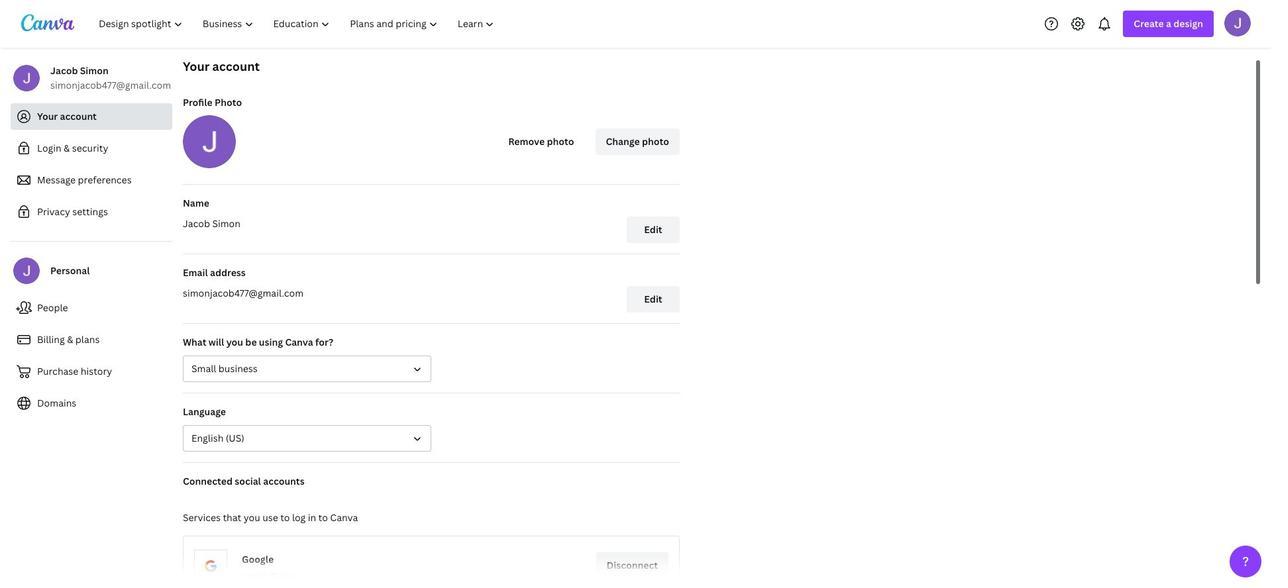 Task type: locate. For each thing, give the bounding box(es) containing it.
None button
[[183, 356, 431, 382]]

top level navigation element
[[90, 11, 506, 37]]



Task type: vqa. For each thing, say whether or not it's contained in the screenshot.
4th option from the bottom of the page
no



Task type: describe. For each thing, give the bounding box(es) containing it.
jacob simon image
[[1224, 10, 1251, 36]]

Language: English (US) button
[[183, 425, 431, 452]]



